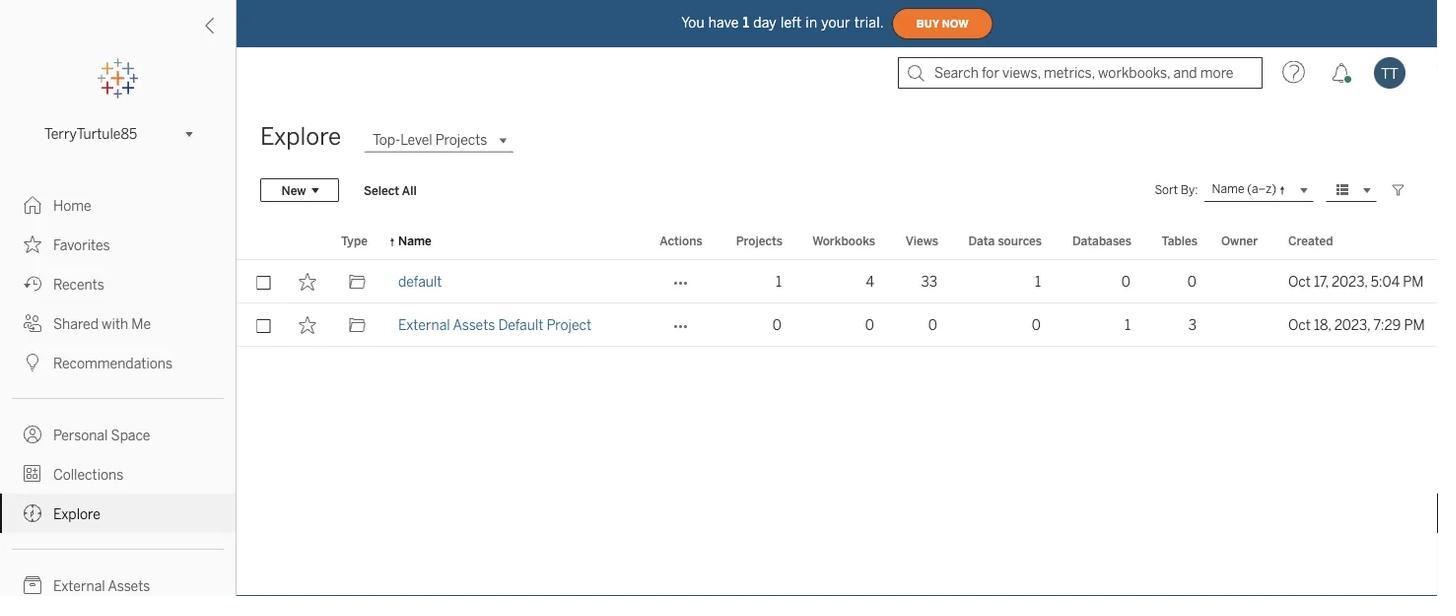 Task type: locate. For each thing, give the bounding box(es) containing it.
1 oct from the top
[[1289, 274, 1311, 290]]

name
[[1212, 182, 1245, 196], [398, 234, 432, 248]]

0 vertical spatial assets
[[453, 317, 495, 333]]

external for external assets default project
[[398, 317, 450, 333]]

0 vertical spatial pm
[[1403, 274, 1424, 290]]

projects right 'actions'
[[736, 234, 783, 248]]

explore up new popup button on the left of page
[[260, 123, 341, 151]]

2023, right the 17,
[[1332, 274, 1368, 290]]

personal space link
[[0, 415, 236, 455]]

recommendations
[[53, 355, 173, 372]]

1 vertical spatial pm
[[1404, 317, 1425, 333]]

oct 17, 2023, 5:04 pm
[[1289, 274, 1424, 290]]

0 horizontal spatial projects
[[436, 132, 487, 148]]

select
[[364, 183, 399, 197]]

actions
[[660, 234, 703, 248]]

assets down 'explore' link
[[108, 578, 150, 595]]

5:04
[[1371, 274, 1400, 290]]

1 horizontal spatial projects
[[736, 234, 783, 248]]

project image for external assets default project
[[349, 316, 366, 334]]

external for external assets
[[53, 578, 105, 595]]

pm for oct 18, 2023, 7:29 pm
[[1404, 317, 1425, 333]]

name (a–z)
[[1212, 182, 1277, 196]]

0 horizontal spatial name
[[398, 234, 432, 248]]

pm
[[1403, 274, 1424, 290], [1404, 317, 1425, 333]]

projects
[[436, 132, 487, 148], [736, 234, 783, 248]]

main navigation. press the up and down arrow keys to access links. element
[[0, 185, 236, 596]]

assets
[[453, 317, 495, 333], [108, 578, 150, 595]]

row group
[[237, 260, 1438, 347]]

cell down owner
[[1210, 260, 1277, 304]]

project image for default
[[349, 273, 366, 291]]

all
[[402, 183, 417, 197]]

assets inside main navigation. press the up and down arrow keys to access links. element
[[108, 578, 150, 595]]

0 vertical spatial 2023,
[[1332, 274, 1368, 290]]

2 cell from the top
[[1210, 304, 1277, 347]]

1 vertical spatial oct
[[1289, 317, 1311, 333]]

project image
[[349, 273, 366, 291], [349, 316, 366, 334]]

1 horizontal spatial external
[[398, 317, 450, 333]]

projects inside top-level projects popup button
[[436, 132, 487, 148]]

2 project image from the top
[[349, 316, 366, 334]]

0 vertical spatial project image
[[349, 273, 366, 291]]

views
[[906, 234, 939, 248]]

grid containing default
[[237, 223, 1438, 596]]

0 vertical spatial name
[[1212, 182, 1245, 196]]

name inside grid
[[398, 234, 432, 248]]

explore
[[260, 123, 341, 151], [53, 506, 100, 523]]

home link
[[0, 185, 236, 225]]

row down 4
[[237, 304, 1438, 347]]

2 row from the top
[[237, 304, 1438, 347]]

2023, for 5:04
[[1332, 274, 1368, 290]]

personal space
[[53, 427, 150, 444]]

new
[[281, 183, 306, 197]]

1 vertical spatial 2023,
[[1335, 317, 1371, 333]]

left
[[781, 15, 802, 31]]

name for name
[[398, 234, 432, 248]]

top-level projects button
[[365, 128, 513, 152]]

1 vertical spatial name
[[398, 234, 432, 248]]

pm right 7:29
[[1404, 317, 1425, 333]]

external inside row
[[398, 317, 450, 333]]

top-level projects
[[373, 132, 487, 148]]

data
[[969, 234, 995, 248]]

tables
[[1162, 234, 1198, 248]]

pm right '5:04'
[[1403, 274, 1424, 290]]

1 row from the top
[[237, 260, 1438, 304]]

oct 18, 2023, 7:29 pm
[[1289, 317, 1425, 333]]

name inside dropdown button
[[1212, 182, 1245, 196]]

name left (a–z)
[[1212, 182, 1245, 196]]

1 left 4
[[776, 274, 782, 290]]

oct left 18,
[[1289, 317, 1311, 333]]

terryturtule85
[[44, 126, 137, 142]]

trial.
[[855, 15, 884, 31]]

1 horizontal spatial assets
[[453, 317, 495, 333]]

sort by:
[[1155, 183, 1198, 197]]

0 horizontal spatial explore
[[53, 506, 100, 523]]

home
[[53, 198, 91, 214]]

sort
[[1155, 183, 1178, 197]]

row containing external assets default project
[[237, 304, 1438, 347]]

row containing default
[[237, 260, 1438, 304]]

0 vertical spatial explore
[[260, 123, 341, 151]]

external down default link
[[398, 317, 450, 333]]

row
[[237, 260, 1438, 304], [237, 304, 1438, 347]]

row group containing default
[[237, 260, 1438, 347]]

1 vertical spatial projects
[[736, 234, 783, 248]]

oct left the 17,
[[1289, 274, 1311, 290]]

recommendations link
[[0, 343, 236, 383]]

cell for oct 18, 2023, 7:29 pm
[[1210, 304, 1277, 347]]

pm for oct 17, 2023, 5:04 pm
[[1403, 274, 1424, 290]]

0 vertical spatial oct
[[1289, 274, 1311, 290]]

1 horizontal spatial name
[[1212, 182, 1245, 196]]

oct
[[1289, 274, 1311, 290], [1289, 317, 1311, 333]]

2 oct from the top
[[1289, 317, 1311, 333]]

1 vertical spatial explore
[[53, 506, 100, 523]]

grid
[[237, 223, 1438, 596]]

row down the workbooks
[[237, 260, 1438, 304]]

0 horizontal spatial assets
[[108, 578, 150, 595]]

explore inside main navigation. press the up and down arrow keys to access links. element
[[53, 506, 100, 523]]

2023, right 18,
[[1335, 317, 1371, 333]]

level
[[400, 132, 433, 148]]

0 vertical spatial external
[[398, 317, 450, 333]]

buy now button
[[892, 8, 994, 39]]

assets left default
[[453, 317, 495, 333]]

1
[[743, 15, 749, 31], [776, 274, 782, 290], [1035, 274, 1041, 290], [1125, 317, 1131, 333]]

name for name (a–z)
[[1212, 182, 1245, 196]]

assets for external assets
[[108, 578, 150, 595]]

4
[[866, 274, 874, 290]]

external assets default project
[[398, 317, 592, 333]]

17,
[[1314, 274, 1329, 290]]

with
[[102, 316, 128, 332]]

1 vertical spatial assets
[[108, 578, 150, 595]]

1 vertical spatial project image
[[349, 316, 366, 334]]

cell right 3
[[1210, 304, 1277, 347]]

0
[[1122, 274, 1131, 290], [1188, 274, 1197, 290], [773, 317, 782, 333], [865, 317, 874, 333], [929, 317, 938, 333], [1032, 317, 1041, 333]]

type
[[341, 234, 368, 248]]

assets inside row
[[453, 317, 495, 333]]

external
[[398, 317, 450, 333], [53, 578, 105, 595]]

1 project image from the top
[[349, 273, 366, 291]]

new button
[[260, 178, 339, 202]]

1 vertical spatial external
[[53, 578, 105, 595]]

2023,
[[1332, 274, 1368, 290], [1335, 317, 1371, 333]]

in
[[806, 15, 818, 31]]

(a–z)
[[1247, 182, 1277, 196]]

collections
[[53, 467, 124, 483]]

me
[[131, 316, 151, 332]]

external down 'explore' link
[[53, 578, 105, 595]]

0 horizontal spatial external
[[53, 578, 105, 595]]

personal
[[53, 427, 108, 444]]

projects right level
[[436, 132, 487, 148]]

external inside main navigation. press the up and down arrow keys to access links. element
[[53, 578, 105, 595]]

shared
[[53, 316, 99, 332]]

you have 1 day left in your trial.
[[682, 15, 884, 31]]

default
[[398, 274, 442, 290]]

explore down collections
[[53, 506, 100, 523]]

0 vertical spatial projects
[[436, 132, 487, 148]]

cell
[[1210, 260, 1277, 304], [1210, 304, 1277, 347]]

1 cell from the top
[[1210, 260, 1277, 304]]

name up default
[[398, 234, 432, 248]]



Task type: vqa. For each thing, say whether or not it's contained in the screenshot.
Databases
yes



Task type: describe. For each thing, give the bounding box(es) containing it.
name (a–z) button
[[1204, 178, 1314, 202]]

projects inside grid
[[736, 234, 783, 248]]

2023, for 7:29
[[1335, 317, 1371, 333]]

oct for oct 18, 2023, 7:29 pm
[[1289, 317, 1311, 333]]

favorites link
[[0, 225, 236, 264]]

select all button
[[351, 178, 430, 202]]

assets for external assets default project
[[453, 317, 495, 333]]

now
[[942, 17, 969, 30]]

external assets
[[53, 578, 150, 595]]

explore link
[[0, 494, 236, 533]]

oct for oct 17, 2023, 5:04 pm
[[1289, 274, 1311, 290]]

7:29
[[1374, 317, 1401, 333]]

created
[[1289, 234, 1334, 248]]

you
[[682, 15, 705, 31]]

terryturtule85 button
[[36, 122, 199, 146]]

select all
[[364, 183, 417, 197]]

databases
[[1073, 234, 1132, 248]]

18,
[[1314, 317, 1332, 333]]

project
[[547, 317, 592, 333]]

external assets default project link
[[398, 304, 592, 347]]

data sources
[[969, 234, 1042, 248]]

cell for oct 17, 2023, 5:04 pm
[[1210, 260, 1277, 304]]

sources
[[998, 234, 1042, 248]]

buy now
[[917, 17, 969, 30]]

have
[[709, 15, 739, 31]]

shared with me link
[[0, 304, 236, 343]]

day
[[753, 15, 777, 31]]

owner
[[1222, 234, 1258, 248]]

top-
[[373, 132, 400, 148]]

1 left 3
[[1125, 317, 1131, 333]]

external assets link
[[0, 566, 236, 596]]

buy
[[917, 17, 939, 30]]

default link
[[398, 260, 442, 304]]

navigation panel element
[[0, 59, 236, 596]]

workbooks
[[813, 234, 875, 248]]

by:
[[1181, 183, 1198, 197]]

1 left day
[[743, 15, 749, 31]]

space
[[111, 427, 150, 444]]

1 down sources
[[1035, 274, 1041, 290]]

recents link
[[0, 264, 236, 304]]

3
[[1189, 317, 1197, 333]]

collections link
[[0, 455, 236, 494]]

Search for views, metrics, workbooks, and more text field
[[898, 57, 1263, 89]]

recents
[[53, 277, 104, 293]]

shared with me
[[53, 316, 151, 332]]

your
[[821, 15, 851, 31]]

default
[[498, 317, 544, 333]]

1 horizontal spatial explore
[[260, 123, 341, 151]]

favorites
[[53, 237, 110, 253]]

33
[[921, 274, 938, 290]]

list view image
[[1334, 181, 1352, 199]]



